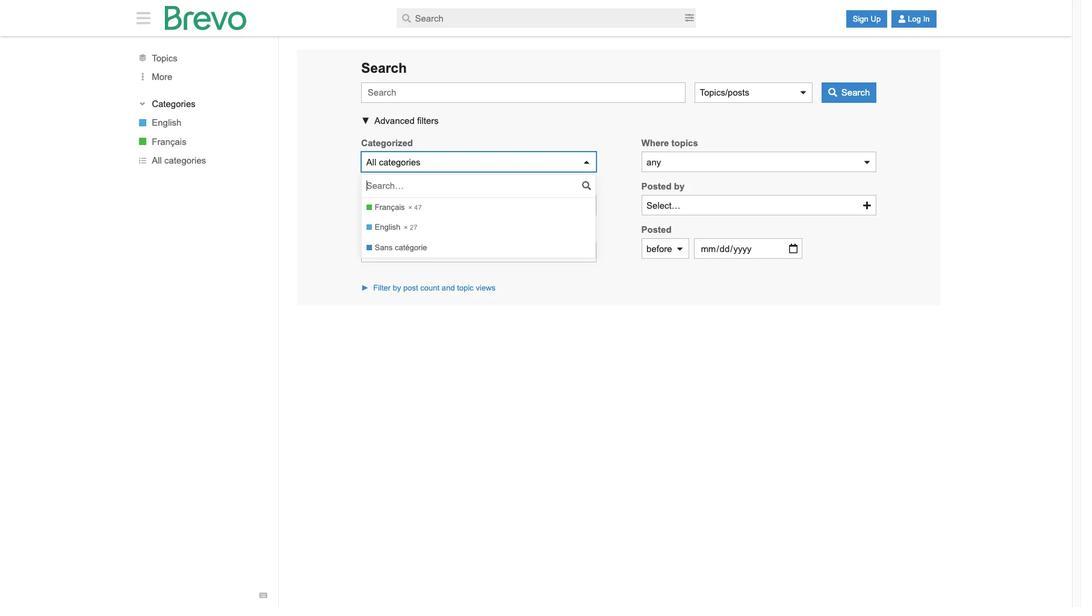 Task type: describe. For each thing, give the bounding box(es) containing it.
3 radio item from the top
[[362, 238, 596, 258]]

sign
[[853, 14, 869, 23]]

by for posted
[[674, 181, 685, 192]]

keyboard shortcuts image
[[259, 592, 267, 600]]

search button
[[822, 82, 877, 103]]

log
[[908, 14, 921, 23]]

where topics
[[641, 138, 698, 148]]

all inside search box
[[366, 157, 376, 167]]

search inside button
[[841, 88, 870, 98]]

select… for posted by
[[647, 200, 681, 211]]

topic
[[457, 284, 474, 293]]

layer group image
[[139, 54, 146, 61]]

views
[[476, 284, 496, 293]]

hide sidebar image
[[133, 10, 154, 26]]

angle down image
[[139, 100, 146, 108]]

up
[[871, 14, 881, 23]]

date date field
[[694, 239, 802, 259]]

categories inside search box
[[379, 157, 421, 167]]

user image
[[898, 15, 906, 23]]

posted for posted by
[[641, 181, 672, 192]]

log in button
[[892, 10, 936, 28]]

posted for posted
[[641, 225, 672, 235]]

français link
[[125, 132, 278, 151]]

search main content
[[125, 36, 947, 607]]

select… for tagged
[[366, 200, 400, 211]]

post
[[403, 284, 418, 293]]

count
[[420, 284, 440, 293]]

more button
[[125, 67, 278, 86]]

only
[[361, 228, 380, 238]]

menu inside search main content
[[362, 198, 596, 258]]

filters
[[417, 115, 439, 126]]

topics
[[672, 138, 698, 148]]

where
[[641, 138, 669, 148]]

tagged
[[361, 181, 393, 192]]

brevo community image
[[165, 6, 246, 30]]

Search text field
[[397, 8, 683, 28]]

advanced
[[374, 115, 415, 126]]

0 vertical spatial search
[[361, 60, 407, 76]]

filter by post count and topic views
[[373, 284, 496, 293]]



Task type: vqa. For each thing, say whether or not it's contained in the screenshot.
the rightmost All categories
yes



Task type: locate. For each thing, give the bounding box(es) containing it.
1 radio item from the top
[[362, 198, 596, 218]]

any
[[647, 157, 661, 167], [366, 247, 381, 257]]

posted
[[641, 181, 672, 192], [641, 225, 672, 235]]

0 horizontal spatial categories
[[164, 155, 206, 166]]

1 vertical spatial posted
[[641, 225, 672, 235]]

sign up button
[[846, 10, 887, 28]]

select… down 'posted by'
[[647, 200, 681, 211]]

list image
[[139, 157, 146, 164]]

all categories link
[[125, 151, 278, 170]]

1 horizontal spatial categories
[[379, 157, 421, 167]]

posted up before
[[641, 225, 672, 235]]

categories down categorized
[[379, 157, 421, 167]]

Search… search field
[[366, 177, 580, 195]]

any down only
[[366, 247, 381, 257]]

region inside search main content
[[297, 305, 941, 323]]

categories down français
[[164, 155, 206, 166]]

1 horizontal spatial select…
[[647, 200, 681, 211]]

select…
[[366, 200, 400, 211], [647, 200, 681, 211]]

select… down tagged
[[366, 200, 400, 211]]

none search field inside search main content
[[297, 50, 941, 305]]

categories button
[[136, 98, 267, 110]]

menu
[[362, 198, 596, 258]]

categories
[[164, 155, 206, 166], [379, 157, 421, 167]]

by down topics
[[674, 181, 685, 192]]

all inside 'all categories' "link"
[[152, 155, 162, 166]]

topics/posts
[[700, 88, 749, 98]]

1 horizontal spatial search
[[841, 88, 870, 98]]

by
[[674, 181, 685, 192], [393, 284, 401, 293]]

log in
[[908, 14, 930, 23]]

sign up
[[853, 14, 881, 23]]

0 vertical spatial search image
[[402, 14, 411, 23]]

1 posted from the top
[[641, 181, 672, 192]]

all right list icon
[[152, 155, 162, 166]]

2 horizontal spatial search image
[[828, 88, 837, 97]]

1 horizontal spatial search image
[[582, 181, 591, 190]]

0 vertical spatial by
[[674, 181, 685, 192]]

1 horizontal spatial all
[[366, 157, 376, 167]]

1 vertical spatial search
[[841, 88, 870, 98]]

search image inside search button
[[828, 88, 837, 97]]

0 horizontal spatial by
[[393, 284, 401, 293]]

0 horizontal spatial all
[[152, 155, 162, 166]]

open advanced search image
[[685, 13, 694, 22]]

0 horizontal spatial search
[[361, 60, 407, 76]]

posted down where
[[641, 181, 672, 192]]

2 radio item from the top
[[362, 218, 596, 238]]

categorized
[[361, 138, 413, 148]]

1 vertical spatial by
[[393, 284, 401, 293]]

none search field containing search
[[297, 50, 941, 305]]

return
[[382, 228, 406, 238]]

all categories inside "link"
[[152, 155, 206, 166]]

all categories
[[152, 155, 206, 166], [366, 157, 421, 167]]

posted by
[[641, 181, 685, 192]]

enter search keyword text field
[[361, 82, 686, 103]]

2 posted from the top
[[641, 225, 672, 235]]

all categories down categorized
[[366, 157, 421, 167]]

0 horizontal spatial all categories
[[152, 155, 206, 166]]

any for only
[[366, 247, 381, 257]]

0 horizontal spatial select…
[[366, 200, 400, 211]]

topics/posts…
[[408, 228, 465, 238]]

any down where
[[647, 157, 661, 167]]

before
[[647, 244, 672, 254]]

0 vertical spatial any
[[647, 157, 661, 167]]

0 vertical spatial posted
[[641, 181, 672, 192]]

français
[[152, 136, 186, 147]]

1 horizontal spatial all categories
[[366, 157, 421, 167]]

all categories down français
[[152, 155, 206, 166]]

1 horizontal spatial any
[[647, 157, 661, 167]]

categories
[[152, 99, 195, 109]]

search
[[361, 60, 407, 76], [841, 88, 870, 98]]

all categories inside search box
[[366, 157, 421, 167]]

0 horizontal spatial any
[[366, 247, 381, 257]]

topics link
[[125, 48, 278, 67]]

2 select… from the left
[[647, 200, 681, 211]]

filter
[[373, 284, 391, 293]]

0 horizontal spatial search image
[[402, 14, 411, 23]]

advanced filters
[[374, 115, 439, 126]]

only return topics/posts…
[[361, 228, 465, 238]]

all down categorized
[[366, 157, 376, 167]]

1 select… from the left
[[366, 200, 400, 211]]

categories inside "link"
[[164, 155, 206, 166]]

None search field
[[297, 50, 941, 305]]

by left post
[[393, 284, 401, 293]]

more
[[152, 72, 172, 82]]

ellipsis v image
[[136, 73, 149, 81]]

english link
[[125, 113, 278, 132]]

all
[[152, 155, 162, 166], [366, 157, 376, 167]]

english
[[152, 118, 181, 128]]

in
[[923, 14, 930, 23]]

radio item
[[362, 198, 596, 218], [362, 218, 596, 238], [362, 238, 596, 258]]

1 vertical spatial any
[[366, 247, 381, 257]]

1 vertical spatial search image
[[828, 88, 837, 97]]

any for where
[[647, 157, 661, 167]]

and
[[442, 284, 455, 293]]

region
[[297, 305, 941, 323]]

topics
[[152, 53, 177, 63]]

search image
[[402, 14, 411, 23], [828, 88, 837, 97], [582, 181, 591, 190]]

1 horizontal spatial by
[[674, 181, 685, 192]]

2 vertical spatial search image
[[582, 181, 591, 190]]

by for filter
[[393, 284, 401, 293]]



